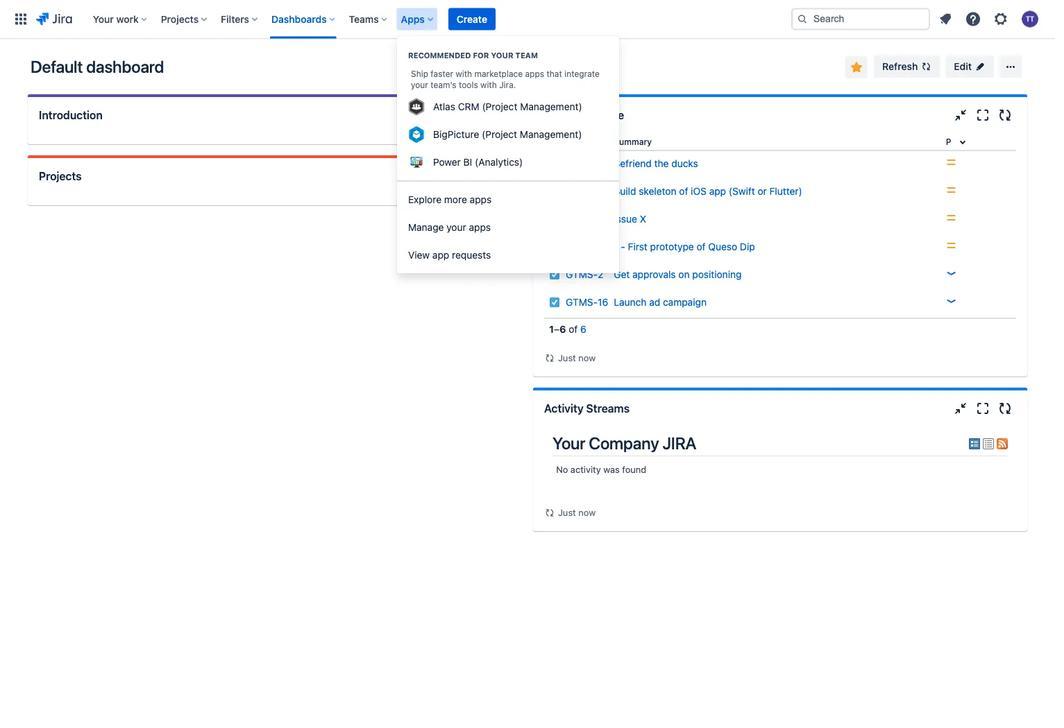 Task type: locate. For each thing, give the bounding box(es) containing it.
1 vertical spatial just
[[558, 508, 576, 518]]

more dashboard actions image
[[1002, 58, 1019, 75]]

apps
[[401, 13, 425, 25]]

just inside activity streams region
[[558, 508, 576, 518]]

1 horizontal spatial of
[[679, 186, 688, 197]]

now down activity
[[578, 508, 596, 518]]

app
[[709, 186, 726, 197], [432, 250, 449, 261]]

apps for explore more apps
[[470, 194, 492, 205]]

atlas crm (project management)
[[433, 101, 582, 112]]

jira image
[[36, 11, 72, 27], [36, 11, 72, 27]]

apps left that
[[525, 69, 544, 78]]

your
[[491, 51, 513, 60], [411, 80, 428, 90], [447, 222, 466, 233]]

an arrow curved in a circular way on the button that refreshes the dashboard image inside activity streams region
[[544, 508, 555, 519]]

2 low image from the top
[[946, 296, 957, 307]]

x
[[640, 213, 646, 225]]

1 gtms- from the top
[[566, 269, 598, 280]]

assigned
[[544, 109, 592, 122]]

build
[[614, 186, 636, 197]]

now down 6 link
[[578, 353, 596, 363]]

gtms- up 6 link
[[566, 297, 598, 308]]

0 vertical spatial now
[[578, 353, 596, 363]]

medium image
[[946, 157, 957, 168], [946, 240, 957, 251]]

primary element
[[8, 0, 791, 39]]

0 vertical spatial apps
[[525, 69, 544, 78]]

1 horizontal spatial 1
[[614, 241, 618, 253]]

(project
[[482, 101, 517, 112], [482, 129, 517, 140]]

issue x
[[614, 213, 646, 225]]

integrate
[[565, 69, 600, 78]]

app right 'view'
[[432, 250, 449, 261]]

1 low image from the top
[[946, 268, 957, 279]]

2 now from the top
[[578, 508, 596, 518]]

manage your apps link
[[397, 214, 619, 242]]

1 left -
[[614, 241, 618, 253]]

1 vertical spatial with
[[480, 80, 497, 90]]

1 medium image from the top
[[946, 185, 957, 196]]

refresh assigned to me image
[[997, 107, 1013, 124]]

1 just from the top
[[558, 353, 576, 363]]

bigpicture (project management) link
[[397, 121, 619, 149]]

0 vertical spatial (project
[[482, 101, 517, 112]]

of left queso
[[697, 241, 706, 253]]

1 vertical spatial gtms-
[[566, 297, 598, 308]]

your down more
[[447, 222, 466, 233]]

apps right more
[[470, 194, 492, 205]]

just inside assigned to me region
[[558, 353, 576, 363]]

6 left 6 link
[[560, 324, 566, 335]]

an arrow curved in a circular way on the button that refreshes the dashboard image
[[544, 353, 555, 364], [544, 508, 555, 519]]

0 vertical spatial your
[[93, 13, 114, 25]]

1 - first prototype of queso dip
[[614, 241, 755, 253]]

now for assigned
[[578, 353, 596, 363]]

1 horizontal spatial your
[[553, 434, 585, 453]]

2 medium image from the top
[[946, 212, 957, 224]]

with up tools
[[456, 69, 472, 78]]

2 an arrow curved in a circular way on the button that refreshes the dashboard image from the top
[[544, 508, 555, 519]]

your for your work
[[93, 13, 114, 25]]

just for activity
[[558, 508, 576, 518]]

just now inside assigned to me region
[[558, 353, 596, 363]]

0 vertical spatial app
[[709, 186, 726, 197]]

projects down introduction on the left top
[[39, 170, 82, 183]]

with down marketplace
[[480, 80, 497, 90]]

task image
[[549, 269, 560, 280], [549, 297, 560, 308]]

2 medium image from the top
[[946, 240, 957, 251]]

medium image
[[946, 185, 957, 196], [946, 212, 957, 224]]

now inside assigned to me region
[[578, 353, 596, 363]]

0 vertical spatial just
[[558, 353, 576, 363]]

just
[[558, 353, 576, 363], [558, 508, 576, 518]]

6 right –
[[580, 324, 586, 335]]

1 left 6 link
[[549, 324, 554, 335]]

1 vertical spatial (project
[[482, 129, 517, 140]]

projects inside 'projects' dropdown button
[[161, 13, 199, 25]]

0 vertical spatial task image
[[549, 269, 560, 280]]

gtms-16 link
[[566, 297, 608, 308]]

1 vertical spatial your
[[411, 80, 428, 90]]

of left 6 link
[[569, 324, 578, 335]]

0 vertical spatial just now
[[558, 353, 596, 363]]

gtms- up the gtms-16 link
[[566, 269, 598, 280]]

0 horizontal spatial with
[[456, 69, 472, 78]]

low image
[[946, 268, 957, 279], [946, 296, 957, 307]]

jira.
[[499, 80, 516, 90]]

an arrow curved in a circular way on the button that refreshes the dashboard image inside assigned to me region
[[544, 353, 555, 364]]

0 horizontal spatial 6
[[560, 324, 566, 335]]

management) down assigned
[[520, 129, 582, 140]]

1 vertical spatial now
[[578, 508, 596, 518]]

0 vertical spatial with
[[456, 69, 472, 78]]

now inside activity streams region
[[578, 508, 596, 518]]

refresh projects image
[[491, 168, 508, 185]]

launch ad campaign link
[[614, 297, 707, 308]]

1 just now from the top
[[558, 353, 596, 363]]

just down no
[[558, 508, 576, 518]]

create
[[457, 13, 487, 25]]

1 medium image from the top
[[946, 157, 957, 168]]

1 vertical spatial of
[[697, 241, 706, 253]]

1 vertical spatial low image
[[946, 296, 957, 307]]

2 6 from the left
[[580, 324, 586, 335]]

apps up requests
[[469, 222, 491, 233]]

activity
[[571, 464, 601, 475]]

2 task image from the top
[[549, 297, 560, 308]]

group
[[397, 36, 619, 180]]

1 vertical spatial 1
[[549, 324, 554, 335]]

1 horizontal spatial projects
[[161, 13, 199, 25]]

view app requests link
[[397, 242, 619, 269]]

16
[[598, 297, 608, 308]]

banner
[[0, 0, 1055, 39]]

build skeleton of ios app (swift or flutter)
[[614, 186, 802, 197]]

management) down that
[[520, 101, 582, 112]]

1 vertical spatial your
[[553, 434, 585, 453]]

of left ios
[[679, 186, 688, 197]]

your work
[[93, 13, 139, 25]]

1 task image from the top
[[549, 269, 560, 280]]

no
[[556, 464, 568, 475]]

0 vertical spatial your
[[491, 51, 513, 60]]

1 vertical spatial apps
[[470, 194, 492, 205]]

1 (project from the top
[[482, 101, 517, 112]]

apps inside ship faster with marketplace apps that integrate your team's tools with jira.
[[525, 69, 544, 78]]

dashboards
[[271, 13, 327, 25]]

1 for 1 – 6 of 6
[[549, 324, 554, 335]]

0 vertical spatial medium image
[[946, 157, 957, 168]]

get
[[614, 269, 630, 280]]

maximize introduction image
[[469, 107, 486, 124]]

ducks
[[671, 158, 698, 169]]

activity streams region
[[544, 427, 1016, 521]]

build skeleton of ios app (swift or flutter) link
[[614, 186, 802, 197]]

your up marketplace
[[491, 51, 513, 60]]

default dashboard
[[31, 57, 164, 76]]

befriend
[[614, 158, 652, 169]]

ship faster with marketplace apps that integrate your team's tools with jira.
[[411, 69, 600, 90]]

activity
[[544, 402, 584, 415]]

minimize activity streams image
[[952, 401, 969, 417]]

6 link
[[580, 324, 586, 335]]

1 vertical spatial an arrow curved in a circular way on the button that refreshes the dashboard image
[[544, 508, 555, 519]]

faster
[[431, 69, 453, 78]]

explore more apps link
[[397, 186, 619, 214]]

1 horizontal spatial 6
[[580, 324, 586, 335]]

1 an arrow curved in a circular way on the button that refreshes the dashboard image from the top
[[544, 353, 555, 364]]

0 vertical spatial gtms-
[[566, 269, 598, 280]]

just now down activity
[[558, 508, 596, 518]]

(project down jira.
[[482, 101, 517, 112]]

your inside activity streams region
[[553, 434, 585, 453]]

2 just from the top
[[558, 508, 576, 518]]

refresh introduction image
[[491, 107, 508, 124]]

just now for activity
[[558, 508, 596, 518]]

task image up –
[[549, 297, 560, 308]]

1 now from the top
[[578, 353, 596, 363]]

dip
[[740, 241, 755, 253]]

t
[[549, 137, 554, 146]]

settings image
[[993, 11, 1009, 27]]

1 horizontal spatial app
[[709, 186, 726, 197]]

1 – 6 of 6
[[549, 324, 586, 335]]

activity streams
[[544, 402, 630, 415]]

your left work
[[93, 13, 114, 25]]

your up no
[[553, 434, 585, 453]]

0 horizontal spatial your
[[411, 80, 428, 90]]

befriend the ducks
[[614, 158, 698, 169]]

notifications image
[[937, 11, 954, 27]]

manage
[[408, 222, 444, 233]]

gtms-2 link
[[566, 269, 604, 280]]

0 vertical spatial 1
[[614, 241, 618, 253]]

issue x link
[[614, 213, 646, 225]]

0 horizontal spatial your
[[93, 13, 114, 25]]

with
[[456, 69, 472, 78], [480, 80, 497, 90]]

projects right work
[[161, 13, 199, 25]]

1 vertical spatial task image
[[549, 297, 560, 308]]

now
[[578, 353, 596, 363], [578, 508, 596, 518]]

1 vertical spatial app
[[432, 250, 449, 261]]

0 horizontal spatial app
[[432, 250, 449, 261]]

2 vertical spatial of
[[569, 324, 578, 335]]

or
[[758, 186, 767, 197]]

1 vertical spatial just now
[[558, 508, 596, 518]]

campaign
[[663, 297, 707, 308]]

for
[[473, 51, 489, 60]]

2 horizontal spatial of
[[697, 241, 706, 253]]

an arrow curved in a circular way on the button that refreshes the dashboard image for activity
[[544, 508, 555, 519]]

refresh button
[[874, 56, 940, 78]]

summary
[[614, 137, 652, 146]]

gtms-2
[[566, 269, 604, 280]]

0 vertical spatial low image
[[946, 268, 957, 279]]

edit
[[954, 61, 972, 72]]

0 horizontal spatial 1
[[549, 324, 554, 335]]

bi
[[463, 157, 472, 168]]

just now down 6 link
[[558, 353, 596, 363]]

edit icon image
[[975, 61, 986, 72]]

just now inside activity streams region
[[558, 508, 596, 518]]

low image for launch ad campaign
[[946, 296, 957, 307]]

first
[[628, 241, 648, 253]]

(analytics)
[[475, 157, 523, 168]]

task image left gtms-2 link
[[549, 269, 560, 280]]

just now
[[558, 353, 596, 363], [558, 508, 596, 518]]

maximize assigned to me image
[[975, 107, 991, 124]]

your
[[93, 13, 114, 25], [553, 434, 585, 453]]

2 gtms- from the top
[[566, 297, 598, 308]]

0 vertical spatial projects
[[161, 13, 199, 25]]

0 vertical spatial an arrow curved in a circular way on the button that refreshes the dashboard image
[[544, 353, 555, 364]]

2 just now from the top
[[558, 508, 596, 518]]

just down 1 – 6 of 6
[[558, 353, 576, 363]]

app right ios
[[709, 186, 726, 197]]

your company jira
[[553, 434, 696, 453]]

atlas crm (project management) link
[[397, 93, 619, 121]]

your down the ship
[[411, 80, 428, 90]]

0 vertical spatial medium image
[[946, 185, 957, 196]]

1 vertical spatial medium image
[[946, 240, 957, 251]]

your inside popup button
[[93, 13, 114, 25]]

(project down 'refresh introduction' icon
[[482, 129, 517, 140]]

atlas
[[433, 101, 455, 112]]

gtms- for 16
[[566, 297, 598, 308]]

recommended
[[408, 51, 471, 60]]

1 vertical spatial medium image
[[946, 212, 957, 224]]

6
[[560, 324, 566, 335], [580, 324, 586, 335]]

1 for 1 - first prototype of queso dip
[[614, 241, 618, 253]]

2 vertical spatial your
[[447, 222, 466, 233]]

p
[[946, 137, 951, 146]]

explore
[[408, 194, 442, 205]]

0 vertical spatial management)
[[520, 101, 582, 112]]

2 vertical spatial apps
[[469, 222, 491, 233]]

task image for gtms-16
[[549, 297, 560, 308]]

apps
[[525, 69, 544, 78], [470, 194, 492, 205], [469, 222, 491, 233]]

maximize activity streams image
[[975, 401, 991, 417]]

1 horizontal spatial with
[[480, 80, 497, 90]]

0 horizontal spatial of
[[569, 324, 578, 335]]

management)
[[520, 101, 582, 112], [520, 129, 582, 140]]

0 horizontal spatial projects
[[39, 170, 82, 183]]



Task type: describe. For each thing, give the bounding box(es) containing it.
work
[[116, 13, 139, 25]]

banner containing your work
[[0, 0, 1055, 39]]

queso
[[708, 241, 737, 253]]

2 (project from the top
[[482, 129, 517, 140]]

app inside view app requests link
[[432, 250, 449, 261]]

refresh activity streams image
[[997, 401, 1013, 417]]

me
[[608, 109, 624, 122]]

more
[[444, 194, 467, 205]]

tools
[[459, 80, 478, 90]]

apps for manage your apps
[[469, 222, 491, 233]]

2 horizontal spatial your
[[491, 51, 513, 60]]

dashboards button
[[267, 8, 341, 30]]

view app requests
[[408, 250, 491, 261]]

your inside ship faster with marketplace apps that integrate your team's tools with jira.
[[411, 80, 428, 90]]

filters
[[221, 13, 249, 25]]

launch
[[614, 297, 647, 308]]

task image for gtms-2
[[549, 269, 560, 280]]

gtms-16 launch ad campaign
[[566, 297, 707, 308]]

crm
[[458, 101, 479, 112]]

dashboard
[[86, 57, 164, 76]]

streams
[[586, 402, 630, 415]]

(swift
[[729, 186, 755, 197]]

flutter)
[[770, 186, 802, 197]]

default
[[31, 57, 83, 76]]

gtms- for 2
[[566, 269, 598, 280]]

the
[[654, 158, 669, 169]]

–
[[554, 324, 560, 335]]

assigned to me region
[[544, 133, 1016, 366]]

power bi (analytics)
[[433, 157, 523, 168]]

team's
[[431, 80, 456, 90]]

skeleton
[[639, 186, 677, 197]]

no activity was found
[[556, 464, 646, 475]]

ad
[[649, 297, 660, 308]]

just for assigned
[[558, 353, 576, 363]]

prototype
[[650, 241, 694, 253]]

introduction
[[39, 109, 103, 122]]

jira
[[663, 434, 696, 453]]

an arrow curved in a circular way on the button that refreshes the dashboard image for assigned
[[544, 353, 555, 364]]

refresh image
[[921, 61, 932, 72]]

star default dashboard image
[[848, 59, 865, 76]]

on
[[678, 269, 690, 280]]

befriend the ducks link
[[614, 158, 698, 169]]

assigned to me
[[544, 109, 624, 122]]

key
[[566, 137, 580, 146]]

0 vertical spatial of
[[679, 186, 688, 197]]

1 vertical spatial projects
[[39, 170, 82, 183]]

get approvals on positioning
[[614, 269, 742, 280]]

appswitcher icon image
[[12, 11, 29, 27]]

search image
[[797, 14, 808, 25]]

recommended for your team
[[408, 51, 538, 60]]

1 vertical spatial management)
[[520, 129, 582, 140]]

your work button
[[89, 8, 153, 30]]

edit link
[[946, 56, 994, 78]]

positioning
[[692, 269, 742, 280]]

1 horizontal spatial your
[[447, 222, 466, 233]]

now for activity
[[578, 508, 596, 518]]

teams
[[349, 13, 379, 25]]

create button
[[448, 8, 496, 30]]

to
[[595, 109, 606, 122]]

your for your company jira
[[553, 434, 585, 453]]

2
[[598, 269, 604, 280]]

view
[[408, 250, 430, 261]]

was
[[603, 464, 620, 475]]

minimize assigned to me image
[[952, 107, 969, 124]]

power
[[433, 157, 461, 168]]

bigpicture
[[433, 129, 479, 140]]

power bi (analytics) link
[[397, 149, 619, 176]]

explore more apps
[[408, 194, 492, 205]]

low image for get approvals on positioning
[[946, 268, 957, 279]]

company
[[589, 434, 659, 453]]

get approvals on positioning link
[[614, 269, 742, 280]]

team
[[515, 51, 538, 60]]

app inside assigned to me region
[[709, 186, 726, 197]]

just now for assigned
[[558, 353, 596, 363]]

that
[[547, 69, 562, 78]]

issue
[[614, 213, 637, 225]]

approvals
[[632, 269, 676, 280]]

refresh
[[882, 61, 918, 72]]

your profile and settings image
[[1022, 11, 1038, 27]]

filters button
[[217, 8, 263, 30]]

powerbi logo image
[[408, 154, 425, 171]]

Search field
[[791, 8, 930, 30]]

help image
[[965, 11, 982, 27]]

bigpicture logo image
[[408, 126, 425, 143]]

bigpicture (project management)
[[433, 129, 582, 140]]

ios
[[691, 186, 707, 197]]

group containing atlas crm (project management)
[[397, 36, 619, 180]]

1 - first prototype of queso dip link
[[614, 241, 755, 253]]

teams button
[[345, 8, 393, 30]]

atlascmr logo image
[[408, 99, 425, 115]]

projects button
[[157, 8, 213, 30]]

1 6 from the left
[[560, 324, 566, 335]]



Task type: vqa. For each thing, say whether or not it's contained in the screenshot.
'any' within the Get back to pages that are important to you by marking them.  You won't get any notifications about pages you star.
no



